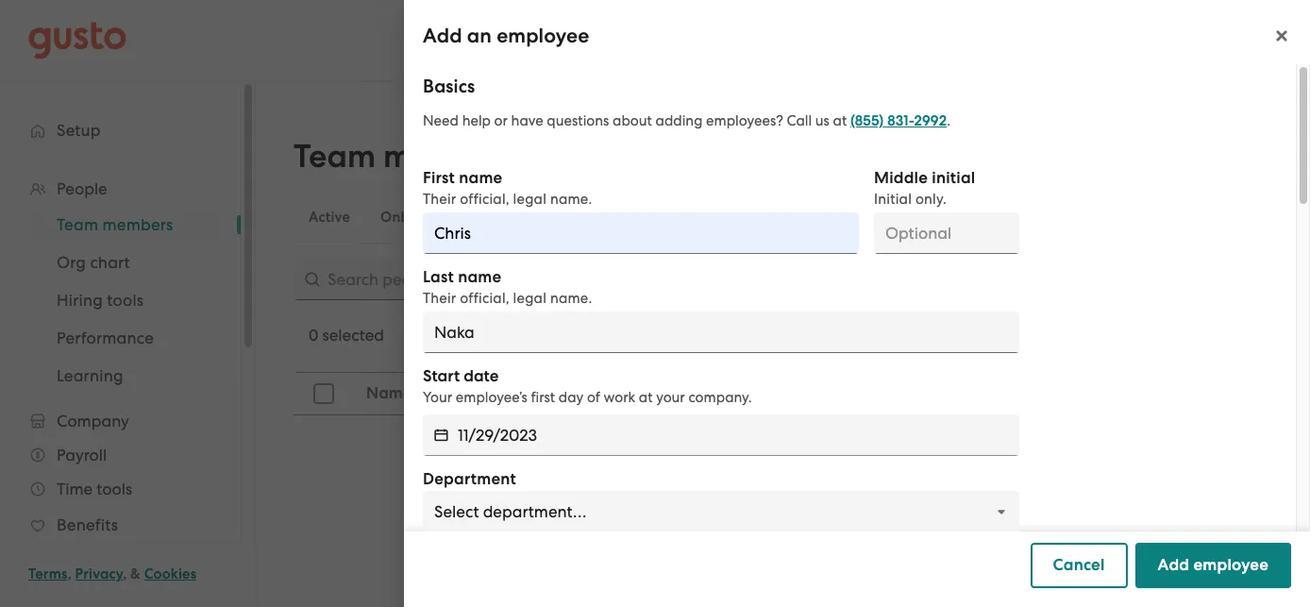 Task type: locate. For each thing, give the bounding box(es) containing it.
1 legal from the top
[[513, 191, 547, 208]]

their down last
[[423, 290, 456, 307]]

terms
[[28, 566, 68, 583]]

members
[[383, 137, 522, 176]]

name inside the first name their official, legal name.
[[459, 168, 503, 188]]

at left your
[[639, 389, 653, 406]]

us
[[816, 112, 830, 129]]

all
[[453, 328, 470, 345]]

1 their from the top
[[423, 191, 456, 208]]

official, up candidates at left
[[460, 191, 510, 208]]

their inside the first name their official, legal name.
[[423, 191, 456, 208]]

home image
[[28, 21, 127, 59]]

0 vertical spatial at
[[833, 112, 847, 129]]

calendar outline image
[[434, 426, 448, 445]]

name inside last name their official, legal name.
[[458, 267, 502, 287]]

0 vertical spatial official,
[[460, 191, 510, 208]]

1 , from the left
[[68, 566, 72, 583]]

0 horizontal spatial add
[[423, 24, 462, 48]]

add
[[423, 24, 462, 48], [1158, 555, 1190, 575]]

0 horizontal spatial department
[[423, 469, 516, 489]]

1 vertical spatial at
[[639, 389, 653, 406]]

legal up candidates at left
[[513, 191, 547, 208]]

0 vertical spatial name
[[459, 168, 503, 188]]

team members
[[294, 137, 522, 176]]

0 vertical spatial name.
[[550, 191, 593, 208]]

at right us
[[833, 112, 847, 129]]

name. for last name
[[550, 290, 593, 307]]

dismissed button
[[701, 195, 797, 240]]

first
[[423, 168, 455, 188]]

0 horizontal spatial employee
[[497, 24, 590, 48]]

1 official, from the top
[[460, 191, 510, 208]]

legal
[[513, 191, 547, 208], [513, 290, 547, 307]]

legal down candidates button
[[513, 290, 547, 307]]

account menu element
[[993, 0, 1282, 80]]

0 vertical spatial add
[[423, 24, 462, 48]]

0 vertical spatial employee
[[497, 24, 590, 48]]

Search people... field
[[294, 259, 747, 300]]

your
[[423, 389, 452, 406]]

0 horizontal spatial at
[[639, 389, 653, 406]]

name. for first name
[[550, 191, 593, 208]]

2 , from the left
[[123, 566, 127, 583]]

their down first
[[423, 191, 456, 208]]

call
[[787, 112, 812, 129]]

employee
[[497, 24, 590, 48], [1194, 555, 1269, 575]]

official, inside the first name their official, legal name.
[[460, 191, 510, 208]]

need help or have questions about adding employees? call us at (855) 831-2992 .
[[423, 112, 951, 129]]

cancel
[[1053, 555, 1105, 575]]

official, up all
[[460, 290, 510, 307]]

0 vertical spatial their
[[423, 191, 456, 208]]

name button
[[355, 374, 520, 414]]

2 name. from the top
[[550, 290, 593, 307]]

name right first
[[459, 168, 503, 188]]

1 horizontal spatial ,
[[123, 566, 127, 583]]

name.
[[550, 191, 593, 208], [550, 290, 593, 307]]

1 vertical spatial official,
[[460, 290, 510, 307]]

select
[[409, 328, 450, 345]]

0 vertical spatial department
[[533, 383, 625, 403]]

add inside "button"
[[1158, 555, 1190, 575]]

department inside button
[[533, 383, 625, 403]]

cookies
[[144, 566, 197, 583]]

initial
[[874, 191, 912, 208]]

name for first name
[[459, 168, 503, 188]]

1 vertical spatial name.
[[550, 290, 593, 307]]

1 vertical spatial add
[[1158, 555, 1190, 575]]

onboarding
[[381, 209, 463, 226]]

their inside last name their official, legal name.
[[423, 290, 456, 307]]

1 horizontal spatial department
[[533, 383, 625, 403]]

Middle initial field
[[874, 212, 1020, 254]]

privacy link
[[75, 566, 123, 583]]

, left the &
[[123, 566, 127, 583]]

official,
[[460, 191, 510, 208], [460, 290, 510, 307]]

name
[[459, 168, 503, 188], [458, 267, 502, 287]]

1 vertical spatial legal
[[513, 290, 547, 307]]

0 vertical spatial legal
[[513, 191, 547, 208]]

2992
[[915, 112, 947, 129]]

add employee
[[1158, 555, 1269, 575]]

1 vertical spatial employee
[[1194, 555, 1269, 575]]

department
[[533, 383, 625, 403], [423, 469, 516, 489]]

official, inside last name their official, legal name.
[[460, 290, 510, 307]]

name. up candidates at left
[[550, 191, 593, 208]]

0 selected status
[[309, 326, 384, 345]]

2 legal from the top
[[513, 290, 547, 307]]

selected
[[322, 326, 384, 345]]

2 their from the top
[[423, 290, 456, 307]]

employee inside "button"
[[1194, 555, 1269, 575]]

questions
[[547, 112, 609, 129]]

at
[[833, 112, 847, 129], [639, 389, 653, 406]]

their
[[423, 191, 456, 208], [423, 290, 456, 307]]

, left privacy link
[[68, 566, 72, 583]]

2 official, from the top
[[460, 290, 510, 307]]

add a team member drawer dialog
[[404, 0, 1311, 607]]

onboarding button
[[365, 195, 478, 240]]

employees?
[[706, 112, 784, 129]]

1 name. from the top
[[550, 191, 593, 208]]

1 vertical spatial department
[[423, 469, 516, 489]]

legal inside the first name their official, legal name.
[[513, 191, 547, 208]]

active button
[[294, 195, 365, 240]]

legal inside last name their official, legal name.
[[513, 290, 547, 307]]

basics
[[423, 76, 475, 97]]

1 horizontal spatial add
[[1158, 555, 1190, 575]]

1 vertical spatial name
[[458, 267, 502, 287]]

,
[[68, 566, 72, 583], [123, 566, 127, 583]]

name. inside last name their official, legal name.
[[550, 290, 593, 307]]

1 horizontal spatial employee
[[1194, 555, 1269, 575]]

start date your employee's first day of work at your company.
[[423, 366, 752, 406]]

name right last
[[458, 267, 502, 287]]

add an employee
[[423, 24, 590, 48]]

select all
[[409, 328, 470, 345]]

only.
[[916, 191, 947, 208]]

0 horizontal spatial ,
[[68, 566, 72, 583]]

1 vertical spatial their
[[423, 290, 456, 307]]

(855) 831-2992 link
[[851, 112, 947, 129]]

terms link
[[28, 566, 68, 583]]

name. inside the first name their official, legal name.
[[550, 191, 593, 208]]

name. up the start date your employee's first day of work at your company.
[[550, 290, 593, 307]]

dismissed
[[716, 209, 782, 226]]



Task type: describe. For each thing, give the bounding box(es) containing it.
date
[[464, 366, 499, 386]]

initial
[[932, 168, 976, 188]]

need
[[423, 112, 459, 129]]

add for add an employee
[[423, 24, 462, 48]]

team members tab list
[[294, 191, 1259, 244]]

start
[[423, 366, 460, 386]]

active
[[309, 209, 350, 226]]

adding
[[656, 112, 703, 129]]

company.
[[689, 389, 752, 406]]

add for add employee
[[1158, 555, 1190, 575]]

their for last
[[423, 290, 456, 307]]

name for last name
[[458, 267, 502, 287]]

Start date field
[[458, 415, 1020, 456]]

help
[[462, 112, 491, 129]]

about
[[613, 112, 652, 129]]

last
[[423, 267, 454, 287]]

department inside add a team member drawer dialog
[[423, 469, 516, 489]]

of
[[587, 389, 600, 406]]

have
[[511, 112, 544, 129]]

(855)
[[851, 112, 884, 129]]

at inside the start date your employee's first day of work at your company.
[[639, 389, 653, 406]]

day
[[559, 389, 584, 406]]

or
[[494, 112, 508, 129]]

department button
[[522, 374, 769, 414]]

first name their official, legal name.
[[423, 168, 593, 208]]

offboarding
[[601, 209, 686, 226]]

official, for last name
[[460, 290, 510, 307]]

First name field
[[423, 212, 859, 254]]

an
[[467, 24, 492, 48]]

legal for last name
[[513, 290, 547, 307]]

legal for first name
[[513, 191, 547, 208]]

team
[[294, 137, 376, 176]]

&
[[130, 566, 141, 583]]

name
[[366, 383, 412, 403]]

1 horizontal spatial at
[[833, 112, 847, 129]]

middle
[[874, 168, 928, 188]]

middle initial initial only.
[[874, 168, 976, 208]]

your
[[656, 389, 685, 406]]

cookies button
[[144, 563, 197, 585]]

add employee button
[[1136, 543, 1292, 588]]

cancel button
[[1031, 543, 1128, 588]]

their for first
[[423, 191, 456, 208]]

Select all rows on this page checkbox
[[303, 373, 345, 415]]

official, for first name
[[460, 191, 510, 208]]

terms , privacy , & cookies
[[28, 566, 197, 583]]

offboarding button
[[586, 195, 701, 240]]

Last name field
[[423, 312, 1020, 353]]

employee's
[[456, 389, 528, 406]]

privacy
[[75, 566, 123, 583]]

select all button
[[400, 321, 479, 351]]

.
[[947, 112, 951, 129]]

candidates
[[493, 209, 571, 226]]

0
[[309, 326, 318, 345]]

831-
[[888, 112, 915, 129]]

candidates button
[[478, 195, 586, 240]]

first
[[531, 389, 555, 406]]

0 selected
[[309, 326, 384, 345]]

last name their official, legal name.
[[423, 267, 593, 307]]

work
[[604, 389, 636, 406]]



Task type: vqa. For each thing, say whether or not it's contained in the screenshot.
Middle
yes



